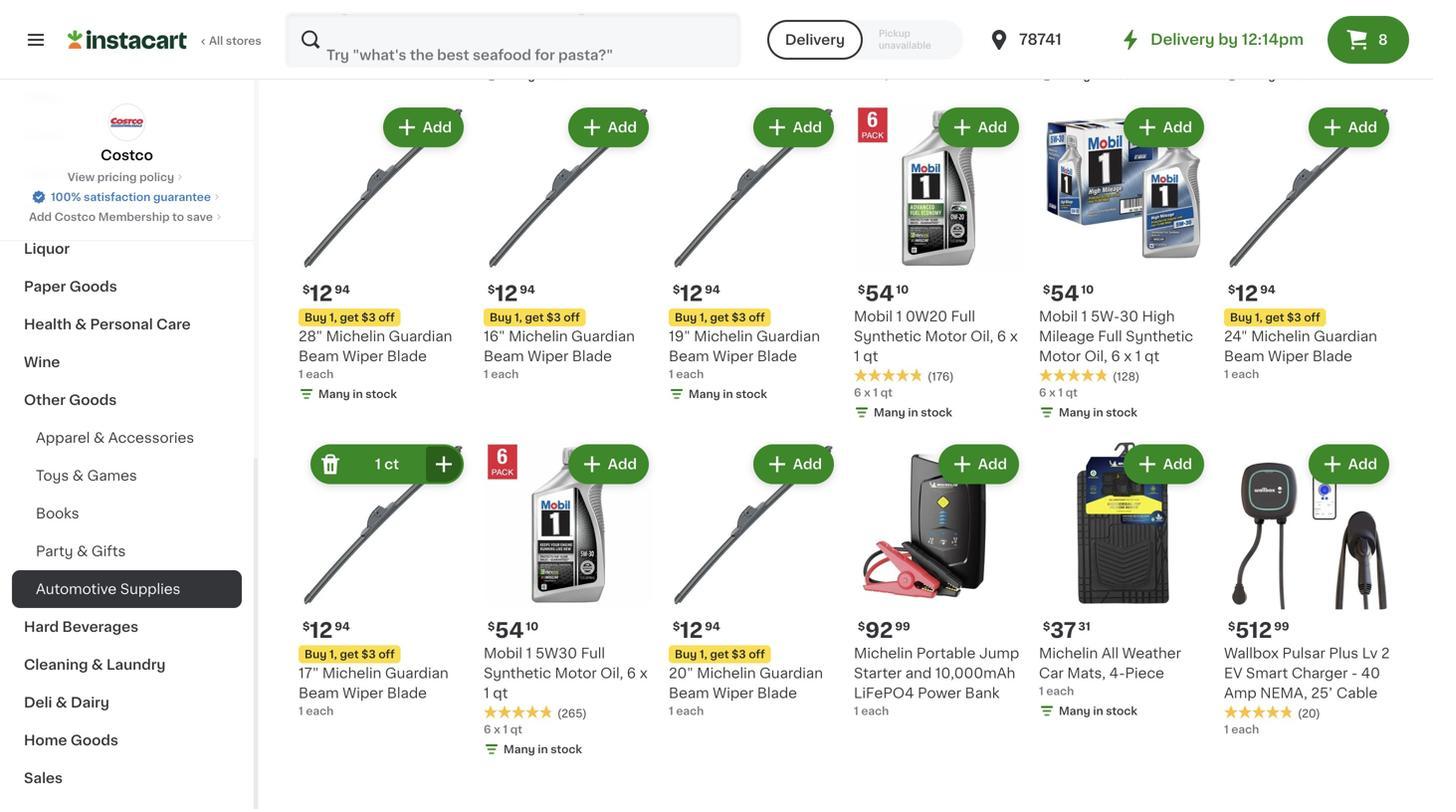 Task type: vqa. For each thing, say whether or not it's contained in the screenshot.
Add to cart at the top
no



Task type: locate. For each thing, give the bounding box(es) containing it.
x left the mileage
[[1010, 330, 1018, 343]]

mobil inside mobil 1 5w-30 high mileage full synthetic motor oil, 6 x 1 qt
[[1039, 310, 1078, 324]]

oil, for mobil 1 0w20 full synthetic motor oil, 6 x 1 qt
[[971, 330, 994, 343]]

product group
[[299, 104, 468, 406], [484, 104, 653, 382], [669, 104, 838, 406], [854, 104, 1023, 425], [1039, 104, 1209, 425], [1224, 104, 1394, 382], [299, 441, 468, 719], [484, 441, 653, 762], [669, 441, 838, 719], [854, 441, 1023, 719], [1039, 441, 1209, 723], [1224, 441, 1394, 738]]

synthetic down '0w20'
[[854, 330, 922, 343]]

mobil inside mobil 1 0w20 full synthetic motor oil, 6 x 1 qt
[[854, 310, 893, 324]]

qt inside 'mobil 1 5w20 full synthetic motor oil, 6 x 1 qt'
[[863, 31, 878, 45]]

beam inside 20" michelin guardian beam wiper blade 1 each
[[669, 686, 709, 700]]

0 horizontal spatial costco
[[54, 212, 96, 222]]

off up 17" michelin guardian beam wiper blade 1 each
[[379, 649, 395, 660]]

mount,
[[1157, 31, 1206, 45]]

0 horizontal spatial 10
[[526, 621, 539, 632]]

1 horizontal spatial 99
[[1275, 621, 1290, 632]]

oil, inside kirkland signature sae 15w-40 heavy-duty diesel engine oil, 1 gal, 3 ct
[[768, 31, 791, 45]]

16"
[[484, 330, 505, 343]]

beam inside 19" michelin guardian beam wiper blade 1 each
[[669, 349, 709, 363]]

motor down '0w20'
[[925, 330, 967, 343]]

michelin for 17"
[[322, 666, 382, 680]]

weather
[[1123, 647, 1182, 661]]

94 up 17" michelin guardian beam wiper blade 1 each
[[335, 621, 350, 632]]

6 left window on the top of the page
[[997, 11, 1007, 25]]

1 vertical spatial costco
[[54, 212, 96, 222]]

health & personal care
[[24, 318, 191, 332]]

1, for 16" michelin guardian beam wiper blade
[[515, 312, 522, 323]]

each inside 16" michelin guardian beam wiper blade 1 each
[[491, 369, 519, 380]]

wiper inside 16" michelin guardian beam wiper blade 1 each
[[528, 349, 569, 363]]

full inside mobil 1 0w20 full synthetic motor oil, 6 x 1 qt
[[951, 310, 976, 324]]

mobil left 5w30 at bottom
[[484, 647, 523, 661]]

1, up 20" michelin guardian beam wiper blade 1 each
[[700, 649, 708, 660]]

x inside mobil 1 0w20 full synthetic motor oil, 6 x 1 qt
[[1010, 330, 1018, 343]]

0 vertical spatial goods
[[69, 280, 117, 294]]

2 horizontal spatial 54
[[1051, 283, 1080, 304]]

off for 19" michelin guardian beam wiper blade
[[749, 312, 765, 323]]

mobil inside mobil 1 5w30 full synthetic motor oil, 6 x 1 qt
[[484, 647, 523, 661]]

in inside product group
[[1093, 706, 1104, 717]]

buy for 28" michelin guardian beam wiper blade
[[305, 312, 327, 323]]

michelin right "24""
[[1252, 330, 1311, 343]]

guardian for 19"
[[757, 330, 820, 343]]

$ up mobil 1 0w20 full synthetic motor oil, 6 x 1 qt
[[858, 284, 865, 295]]

many in stock down (176)
[[874, 407, 953, 418]]

get for 24" michelin guardian beam wiper blade
[[1266, 312, 1285, 323]]

&
[[61, 204, 73, 218], [75, 318, 87, 332], [94, 431, 105, 445], [72, 469, 84, 483], [77, 545, 88, 558], [91, 658, 103, 672], [56, 696, 67, 710]]

delivery by 12:14pm link
[[1119, 28, 1304, 52]]

apparel & accessories
[[36, 431, 194, 445]]

oil, inside mobil 1 0w20 full synthetic motor oil, 6 x 1 qt
[[971, 330, 994, 343]]

satisfaction
[[84, 192, 151, 203]]

blade inside 18" michelin guardian beam wiper blade 1 each
[[1313, 31, 1353, 45]]

1 inside 16" michelin guardian beam wiper blade 1 each
[[484, 369, 489, 380]]

4-
[[1110, 666, 1125, 680]]

costco link
[[101, 104, 153, 165]]

1 99 from the left
[[895, 621, 911, 632]]

add for 24" michelin guardian beam wiper blade
[[1349, 120, 1378, 134]]

oil, inside 'mobil 1 5w20 full synthetic motor oil, 6 x 1 qt'
[[971, 11, 994, 25]]

each inside 20" michelin guardian beam wiper blade 1 each
[[676, 706, 704, 717]]

motor inside mobil 1 0w20 full synthetic motor oil, 6 x 1 qt
[[925, 330, 967, 343]]

0 vertical spatial all
[[209, 35, 223, 46]]

1, for 28" michelin guardian beam wiper blade
[[329, 312, 337, 323]]

apparel
[[36, 431, 90, 445]]

michelin inside 16" michelin guardian beam wiper blade 1 each
[[509, 330, 568, 343]]

policy
[[139, 172, 174, 183]]

michelin inside 28" michelin guardian beam wiper blade 1 each
[[326, 330, 385, 343]]

wiper inside 21" michelin guardian beam wiper blade 1 each
[[528, 31, 569, 45]]

& right the toys
[[72, 469, 84, 483]]

each down "24""
[[1232, 369, 1260, 380]]

x inside mobil 1 5w-30 high mileage full synthetic motor oil, 6 x 1 qt
[[1124, 349, 1132, 363]]

1 vertical spatial all
[[1102, 647, 1119, 661]]

94 for 28" michelin guardian beam wiper blade
[[335, 284, 350, 295]]

guardian for 18"
[[1312, 11, 1376, 25]]

& right deli
[[56, 696, 67, 710]]

all stores
[[209, 35, 261, 46]]

wiper for 18"
[[1268, 31, 1309, 45]]

6 inside mobil 1 5w-30 high mileage full synthetic motor oil, 6 x 1 qt
[[1111, 349, 1121, 363]]

blade inside 19" michelin guardian beam wiper blade 1 each
[[757, 349, 797, 363]]

6
[[997, 11, 1007, 25], [854, 69, 862, 80], [997, 330, 1007, 343], [1111, 349, 1121, 363], [854, 387, 862, 398], [1039, 387, 1047, 398], [627, 666, 636, 680], [484, 724, 491, 735]]

off for 20" michelin guardian beam wiper blade
[[749, 649, 765, 660]]

& right health
[[75, 318, 87, 332]]

1, up 16" michelin guardian beam wiper blade 1 each on the top of page
[[515, 312, 522, 323]]

delivery down 'duty'
[[785, 33, 845, 47]]

in down count
[[1093, 70, 1104, 81]]

Search field
[[287, 14, 739, 66]]

stock down 21" michelin guardian beam wiper blade 1 each
[[551, 70, 582, 81]]

1 inside michelin all weather car mats, 4-piece 1 each
[[1039, 686, 1044, 697]]

wiper for 21"
[[528, 31, 569, 45]]

kirkland signature sae 15w-40 heavy-duty diesel engine oil, 1 gal, 3 ct
[[669, 0, 828, 65]]

apparel & accessories link
[[12, 419, 242, 457]]

many down search field
[[504, 70, 535, 81]]

beam inside 16" michelin guardian beam wiper blade 1 each
[[484, 349, 524, 363]]

1, up 19" michelin guardian beam wiper blade 1 each
[[700, 312, 708, 323]]

health & personal care link
[[12, 306, 242, 343]]

michelin right 17" at the bottom left of the page
[[322, 666, 382, 680]]

all inside all stores link
[[209, 35, 223, 46]]

mobil left '0w20'
[[854, 310, 893, 324]]

2 vertical spatial goods
[[71, 734, 118, 748]]

michelin inside 26" michelin guardian beam wiper blade 1 each
[[326, 11, 385, 25]]

get up 24" michelin guardian beam wiper blade 1 each
[[1266, 312, 1285, 323]]

17"
[[299, 666, 319, 680]]

x inside 'mobil 1 5w20 full synthetic motor oil, 6 x 1 qt'
[[1010, 11, 1018, 25]]

beam inside 21" michelin guardian beam wiper blade 1 each
[[484, 31, 524, 45]]

blade inside 21" michelin guardian beam wiper blade 1 each
[[572, 31, 612, 45]]

motor for mobil 1 5w30 full synthetic motor oil, 6 x 1 qt
[[555, 666, 597, 680]]

& for toys
[[72, 469, 84, 483]]

instacart logo image
[[68, 28, 187, 52]]

mobil for mobil 1 0w20 full synthetic motor oil, 6 x 1 qt
[[854, 310, 893, 324]]

stock down (265)
[[551, 744, 582, 755]]

buy for 17" michelin guardian beam wiper blade
[[305, 649, 327, 660]]

1 horizontal spatial ct
[[682, 51, 696, 65]]

1 horizontal spatial 10
[[896, 284, 909, 295]]

beam down '20"'
[[669, 686, 709, 700]]

guardian for 17"
[[385, 666, 449, 680]]

1 vertical spatial ct
[[385, 457, 399, 471]]

6 up (128)
[[1111, 349, 1121, 363]]

blade inside 26" michelin guardian beam wiper blade 1 each
[[387, 31, 427, 45]]

michelin up the 12:14pm
[[1249, 11, 1308, 25]]

oil,
[[971, 11, 994, 25], [768, 31, 791, 45], [971, 330, 994, 343], [1085, 349, 1108, 363], [601, 666, 623, 680]]

blade inside 16" michelin guardian beam wiper blade 1 each
[[572, 349, 612, 363]]

michelin right '20"'
[[697, 666, 756, 680]]

oil, for mobil 1 5w20 full synthetic motor oil, 6 x 1 qt
[[971, 11, 994, 25]]

full for mobil 1 5w30 full synthetic motor oil, 6 x 1 qt
[[581, 647, 605, 661]]

6 x 1 qt down mobil 1 0w20 full synthetic motor oil, 6 x 1 qt
[[854, 387, 893, 398]]

wiper
[[343, 31, 384, 45], [528, 31, 569, 45], [1268, 31, 1309, 45], [343, 349, 384, 363], [528, 349, 569, 363], [713, 349, 754, 363], [1268, 349, 1309, 363], [343, 686, 384, 700], [713, 686, 754, 700]]

each inside 17" michelin guardian beam wiper blade 1 each
[[306, 706, 334, 717]]

off
[[379, 312, 395, 323], [564, 312, 580, 323], [749, 312, 765, 323], [1304, 312, 1321, 323], [379, 649, 395, 660], [749, 649, 765, 660]]

blade for 18"
[[1313, 31, 1353, 45]]

40 right -
[[1362, 666, 1381, 680]]

michelin down $ 37 31
[[1039, 647, 1098, 661]]

1 vertical spatial 40
[[1362, 666, 1381, 680]]

$3
[[362, 312, 376, 323], [547, 312, 561, 323], [732, 312, 746, 323], [1287, 312, 1302, 323], [362, 649, 376, 660], [732, 649, 746, 660]]

full for mobil 1 5w20 full synthetic motor oil, 6 x 1 qt
[[951, 0, 975, 5]]

1 horizontal spatial all
[[1102, 647, 1119, 661]]

synthetic down 5w20
[[854, 11, 922, 25]]

wiper inside 24" michelin guardian beam wiper blade 1 each
[[1268, 349, 1309, 363]]

all up 4-
[[1102, 647, 1119, 661]]

smart
[[1246, 666, 1288, 680]]

synthetic inside 'mobil 1 5w20 full synthetic motor oil, 6 x 1 qt'
[[854, 11, 922, 25]]

blade inside 24" michelin guardian beam wiper blade 1 each
[[1313, 349, 1353, 363]]

& for deli
[[56, 696, 67, 710]]

blade for 21"
[[572, 31, 612, 45]]

mats,
[[1068, 666, 1106, 680]]

6 x 1 qt for mobil 1 5w30 full synthetic motor oil, 6 x 1 qt
[[484, 724, 523, 735]]

guardian inside 20" michelin guardian beam wiper blade 1 each
[[760, 666, 823, 680]]

goods
[[69, 280, 117, 294], [69, 393, 117, 407], [71, 734, 118, 748]]

add button for wallbox pulsar plus lv 2 ev smart charger - 40 amp nema, 25' cable
[[1311, 446, 1388, 482]]

stock
[[551, 70, 582, 81], [1106, 70, 1138, 81], [1291, 70, 1323, 81], [366, 389, 397, 400], [736, 389, 767, 400], [921, 407, 953, 418], [1106, 407, 1138, 418], [1106, 706, 1138, 717], [551, 744, 582, 755]]

each down 16"
[[491, 369, 519, 380]]

hard beverages link
[[12, 608, 242, 646]]

99 inside "$ 512 99"
[[1275, 621, 1290, 632]]

pulsar
[[1283, 647, 1326, 661]]

buy for 20" michelin guardian beam wiper blade
[[675, 649, 697, 660]]

books link
[[12, 495, 242, 533]]

each down 28"
[[306, 369, 334, 380]]

guardian for 20"
[[760, 666, 823, 680]]

full inside mobil 1 5w-30 high mileage full synthetic motor oil, 6 x 1 qt
[[1098, 330, 1123, 343]]

buy 1, get $3 off
[[305, 312, 395, 323], [490, 312, 580, 323], [675, 312, 765, 323], [1230, 312, 1321, 323], [305, 649, 395, 660], [675, 649, 765, 660]]

$ up 28"
[[303, 284, 310, 295]]

sales link
[[12, 760, 242, 797]]

$ 12 94 for 24" michelin guardian beam wiper blade
[[1228, 283, 1276, 304]]

oil, inside mobil 1 5w30 full synthetic motor oil, 6 x 1 qt
[[601, 666, 623, 680]]

guardian inside 21" michelin guardian beam wiper blade 1 each
[[571, 11, 635, 25]]

94 up 16" michelin guardian beam wiper blade 1 each on the top of page
[[520, 284, 535, 295]]

$ 12 94 up 16"
[[488, 283, 535, 304]]

beer & cider link
[[12, 192, 242, 230]]

each for 17"
[[306, 706, 334, 717]]

michelin inside 21" michelin guardian beam wiper blade 1 each
[[508, 11, 567, 25]]

0 vertical spatial 40
[[704, 11, 723, 25]]

goods up apparel & accessories
[[69, 393, 117, 407]]

2
[[1382, 647, 1390, 661]]

games
[[87, 469, 137, 483]]

buy 1, get $3 off up 28"
[[305, 312, 395, 323]]

0 horizontal spatial 54
[[495, 620, 524, 641]]

add button
[[385, 110, 462, 145], [570, 110, 647, 145], [755, 110, 832, 145], [941, 110, 1017, 145], [1126, 110, 1203, 145], [1311, 110, 1388, 145], [570, 446, 647, 482], [755, 446, 832, 482], [941, 446, 1017, 482], [1126, 446, 1203, 482], [1311, 446, 1388, 482]]

michelin for 21"
[[508, 11, 567, 25]]

blade for 24"
[[1313, 349, 1353, 363]]

delivery inside delivery by 12:14pm link
[[1151, 32, 1215, 47]]

(128)
[[1113, 371, 1140, 382]]

toys
[[36, 469, 69, 483]]

10 for 5w30
[[526, 621, 539, 632]]

78741 button
[[988, 12, 1107, 68]]

each inside 19" michelin guardian beam wiper blade 1 each
[[676, 369, 704, 380]]

beam inside 24" michelin guardian beam wiper blade 1 each
[[1224, 349, 1265, 363]]

beam for 18"
[[1224, 31, 1265, 45]]

paper
[[24, 280, 66, 294]]

get for 28" michelin guardian beam wiper blade
[[340, 312, 359, 323]]

guardian inside 18" michelin guardian beam wiper blade 1 each
[[1312, 11, 1376, 25]]

car
[[1039, 666, 1064, 680]]

2 horizontal spatial $ 54 10
[[1043, 283, 1094, 304]]

add
[[423, 120, 452, 134], [608, 120, 637, 134], [793, 120, 822, 134], [978, 120, 1007, 134], [1164, 120, 1193, 134], [1349, 120, 1378, 134], [29, 212, 52, 222], [608, 457, 637, 471], [793, 457, 822, 471], [978, 457, 1007, 471], [1164, 457, 1193, 471], [1349, 457, 1378, 471]]

guardian inside 19" michelin guardian beam wiper blade 1 each
[[757, 330, 820, 343]]

delivery
[[1151, 32, 1215, 47], [785, 33, 845, 47]]

1 inside 24" michelin guardian beam wiper blade 1 each
[[1224, 369, 1229, 380]]

each down lifepo4
[[861, 706, 889, 717]]

automotive supplies
[[36, 582, 181, 596]]

each inside 21" michelin guardian beam wiper blade 1 each
[[491, 50, 519, 61]]

motor down the mileage
[[1039, 349, 1081, 363]]

in down the 12:14pm
[[1279, 70, 1289, 81]]

each for 28"
[[306, 369, 334, 380]]

guardian inside 28" michelin guardian beam wiper blade 1 each
[[389, 330, 452, 343]]

99 inside $ 92 99
[[895, 621, 911, 632]]

10
[[896, 284, 909, 295], [1082, 284, 1094, 295], [526, 621, 539, 632]]

0 horizontal spatial delivery
[[785, 33, 845, 47]]

off for 17" michelin guardian beam wiper blade
[[379, 649, 395, 660]]

0 horizontal spatial all
[[209, 35, 223, 46]]

guardian inside 17" michelin guardian beam wiper blade 1 each
[[385, 666, 449, 680]]

michelin inside 20" michelin guardian beam wiper blade 1 each
[[697, 666, 756, 680]]

beam for 16"
[[484, 349, 524, 363]]

guardian for 16"
[[571, 330, 635, 343]]

12 up 19"
[[680, 283, 703, 304]]

michelin up starter on the bottom
[[854, 647, 913, 661]]

magnetic
[[1039, 31, 1105, 45]]

magicmount pro2 window or dash magnetic phone mount, 2-count
[[1039, 0, 1206, 65]]

beam down 19"
[[669, 349, 709, 363]]

toys & games
[[36, 469, 137, 483]]

membership
[[98, 212, 170, 222]]

beam for 20"
[[669, 686, 709, 700]]

toys & games link
[[12, 457, 242, 495]]

x
[[1010, 11, 1018, 25], [864, 69, 871, 80], [1010, 330, 1018, 343], [1124, 349, 1132, 363], [864, 387, 871, 398], [1049, 387, 1056, 398], [640, 666, 648, 680], [494, 724, 500, 735]]

add button for 24" michelin guardian beam wiper blade
[[1311, 110, 1388, 145]]

0 horizontal spatial 40
[[704, 11, 723, 25]]

michelin for 19"
[[694, 330, 753, 343]]

many down mobil 1 5w30 full synthetic motor oil, 6 x 1 qt
[[504, 744, 535, 755]]

add for michelin portable jump starter and 10,000mah lifepo4 power bank
[[978, 457, 1007, 471]]

each inside 24" michelin guardian beam wiper blade 1 each
[[1232, 369, 1260, 380]]

blade for 17"
[[387, 686, 427, 700]]

add button for mobil 1 0w20 full synthetic motor oil, 6 x 1 qt
[[941, 110, 1017, 145]]

12 for 19" michelin guardian beam wiper blade
[[680, 283, 703, 304]]

paper goods link
[[12, 268, 242, 306]]

in down 21" michelin guardian beam wiper blade 1 each
[[538, 70, 548, 81]]

1, up 28" michelin guardian beam wiper blade 1 each
[[329, 312, 337, 323]]

home goods
[[24, 734, 118, 748]]

26"
[[299, 11, 323, 25]]

1, for 17" michelin guardian beam wiper blade
[[329, 649, 337, 660]]

94 up 24" michelin guardian beam wiper blade 1 each
[[1261, 284, 1276, 295]]

1 horizontal spatial delivery
[[1151, 32, 1215, 47]]

$3 up 17" michelin guardian beam wiper blade 1 each
[[362, 649, 376, 660]]

qt inside mobil 1 5w-30 high mileage full synthetic motor oil, 6 x 1 qt
[[1145, 349, 1160, 363]]

1, for 19" michelin guardian beam wiper blade
[[700, 312, 708, 323]]

wiper inside 20" michelin guardian beam wiper blade 1 each
[[713, 686, 754, 700]]

each down car
[[1047, 686, 1074, 697]]

94 up 20" michelin guardian beam wiper blade 1 each
[[705, 621, 720, 632]]

54 up mobil 1 0w20 full synthetic motor oil, 6 x 1 qt
[[865, 283, 894, 304]]

full right 5w20
[[951, 0, 975, 5]]

delivery for delivery
[[785, 33, 845, 47]]

54 up the mileage
[[1051, 283, 1080, 304]]

michelin right 21"
[[508, 11, 567, 25]]

michelin for 20"
[[697, 666, 756, 680]]

& inside 'link'
[[91, 658, 103, 672]]

get up 20" michelin guardian beam wiper blade 1 each
[[710, 649, 729, 660]]

synthetic inside mobil 1 5w30 full synthetic motor oil, 6 x 1 qt
[[484, 666, 551, 680]]

94 up 19" michelin guardian beam wiper blade 1 each
[[705, 284, 720, 295]]

synthetic inside mobil 1 0w20 full synthetic motor oil, 6 x 1 qt
[[854, 330, 922, 343]]

guardian for 28"
[[389, 330, 452, 343]]

blade inside 28" michelin guardian beam wiper blade 1 each
[[387, 349, 427, 363]]

0 vertical spatial costco
[[101, 148, 153, 162]]

1 inside 26" michelin guardian beam wiper blade 1 each
[[299, 50, 303, 61]]

guardian inside 26" michelin guardian beam wiper blade 1 each
[[389, 11, 453, 25]]

12
[[310, 283, 333, 304], [495, 283, 518, 304], [680, 283, 703, 304], [1236, 283, 1259, 304], [310, 620, 333, 641], [680, 620, 703, 641]]

beam down 16"
[[484, 349, 524, 363]]

24"
[[1224, 330, 1248, 343]]

$3 up 28" michelin guardian beam wiper blade 1 each
[[362, 312, 376, 323]]

goods for other goods
[[69, 393, 117, 407]]

guardian inside 24" michelin guardian beam wiper blade 1 each
[[1314, 330, 1378, 343]]

1 horizontal spatial 54
[[865, 283, 894, 304]]

each inside 26" michelin guardian beam wiper blade 1 each
[[306, 50, 334, 61]]

buy up 16"
[[490, 312, 512, 323]]

1 horizontal spatial $ 54 10
[[858, 283, 909, 304]]

1 inside 17" michelin guardian beam wiper blade 1 each
[[299, 706, 303, 717]]

each inside 28" michelin guardian beam wiper blade 1 each
[[306, 369, 334, 380]]

0 vertical spatial ct
[[682, 51, 696, 65]]

1 vertical spatial goods
[[69, 393, 117, 407]]

beer & cider
[[24, 204, 116, 218]]

add for mobil 1 5w30 full synthetic motor oil, 6 x 1 qt
[[608, 457, 637, 471]]

synthetic down high
[[1126, 330, 1194, 343]]

all inside michelin all weather car mats, 4-piece 1 each
[[1102, 647, 1119, 661]]

21" michelin guardian beam wiper blade 1 each
[[484, 11, 635, 61]]

2 99 from the left
[[1275, 621, 1290, 632]]

product group containing 92
[[854, 441, 1023, 719]]

6 left the mileage
[[997, 330, 1007, 343]]

1 horizontal spatial costco
[[101, 148, 153, 162]]

wiper for 20"
[[713, 686, 754, 700]]

wiper inside 26" michelin guardian beam wiper blade 1 each
[[343, 31, 384, 45]]

$3 up 19" michelin guardian beam wiper blade 1 each
[[732, 312, 746, 323]]

0 horizontal spatial ct
[[385, 457, 399, 471]]

remove 17" michelin guardian beam wiper blade image
[[319, 452, 342, 476]]

amp
[[1224, 686, 1257, 700]]

buy up '20"'
[[675, 649, 697, 660]]

$ 12 94 for 17" michelin guardian beam wiper blade
[[303, 620, 350, 641]]

wiper inside 18" michelin guardian beam wiper blade 1 each
[[1268, 31, 1309, 45]]

x inside mobil 1 5w30 full synthetic motor oil, 6 x 1 qt
[[640, 666, 648, 680]]

6 x 1 qt down the mileage
[[1039, 387, 1078, 398]]

each for 21"
[[491, 50, 519, 61]]

None search field
[[285, 12, 741, 68]]

1,
[[329, 312, 337, 323], [515, 312, 522, 323], [700, 312, 708, 323], [1255, 312, 1263, 323], [329, 649, 337, 660], [700, 649, 708, 660]]

x down mobil 1 5w30 full synthetic motor oil, 6 x 1 qt
[[494, 724, 500, 735]]

many in stock down (128)
[[1059, 407, 1138, 418]]

mobil up service type 'group'
[[854, 0, 893, 5]]

19"
[[669, 330, 691, 343]]

$ up starter on the bottom
[[858, 621, 865, 632]]

wiper for 19"
[[713, 349, 754, 363]]

synthetic
[[854, 11, 922, 25], [854, 330, 922, 343], [1126, 330, 1194, 343], [484, 666, 551, 680]]

12 up 16"
[[495, 283, 518, 304]]

michelin right 16"
[[509, 330, 568, 343]]

2 horizontal spatial 10
[[1082, 284, 1094, 295]]

phone
[[1109, 31, 1154, 45]]

floral link
[[12, 116, 242, 154]]

motor inside 'mobil 1 5w20 full synthetic motor oil, 6 x 1 qt'
[[925, 11, 967, 25]]

beam down "24""
[[1224, 349, 1265, 363]]

each for 18"
[[1232, 50, 1260, 61]]

40
[[704, 11, 723, 25], [1362, 666, 1381, 680]]

full inside 'mobil 1 5w20 full synthetic motor oil, 6 x 1 qt'
[[951, 0, 975, 5]]

$ 54 10 up '0w20'
[[858, 283, 909, 304]]

wiper inside 19" michelin guardian beam wiper blade 1 each
[[713, 349, 754, 363]]

duty
[[778, 11, 812, 25]]

wiper inside 17" michelin guardian beam wiper blade 1 each
[[343, 686, 384, 700]]

each for 24"
[[1232, 369, 1260, 380]]

beam inside 18" michelin guardian beam wiper blade 1 each
[[1224, 31, 1265, 45]]

0 horizontal spatial $ 54 10
[[488, 620, 539, 641]]

wiper for 17"
[[343, 686, 384, 700]]

delivery inside button
[[785, 33, 845, 47]]

wiper for 26"
[[343, 31, 384, 45]]

all stores link
[[68, 12, 263, 68]]

cleaning & laundry link
[[12, 646, 242, 684]]

michelin
[[326, 11, 385, 25], [508, 11, 567, 25], [1249, 11, 1308, 25], [326, 330, 385, 343], [509, 330, 568, 343], [694, 330, 753, 343], [1252, 330, 1311, 343], [854, 647, 913, 661], [1039, 647, 1098, 661], [322, 666, 382, 680], [697, 666, 756, 680]]

nema,
[[1261, 686, 1308, 700]]

1, up 24" michelin guardian beam wiper blade 1 each
[[1255, 312, 1263, 323]]

blade inside 20" michelin guardian beam wiper blade 1 each
[[757, 686, 797, 700]]

michelin inside 24" michelin guardian beam wiper blade 1 each
[[1252, 330, 1311, 343]]

6 inside 'mobil 1 5w20 full synthetic motor oil, 6 x 1 qt'
[[997, 11, 1007, 25]]

window
[[1039, 11, 1095, 25]]

michelin inside the michelin portable jump starter and 10,000mah lifepo4 power bank 1 each
[[854, 647, 913, 661]]

beam for 21"
[[484, 31, 524, 45]]

& right apparel in the bottom of the page
[[94, 431, 105, 445]]

power
[[918, 686, 962, 700]]

$ left 31
[[1043, 621, 1051, 632]]

0 horizontal spatial 99
[[895, 621, 911, 632]]

portable
[[917, 647, 976, 661]]

12 up 17" at the bottom left of the page
[[310, 620, 333, 641]]

54 up mobil 1 5w30 full synthetic motor oil, 6 x 1 qt
[[495, 620, 524, 641]]

$ 54 10 for 0w20
[[858, 283, 909, 304]]

service type group
[[767, 20, 964, 60]]

michelin inside 19" michelin guardian beam wiper blade 1 each
[[694, 330, 753, 343]]

stock down 4-
[[1106, 706, 1138, 717]]

supplies
[[120, 582, 181, 596]]

full inside mobil 1 5w30 full synthetic motor oil, 6 x 1 qt
[[581, 647, 605, 661]]

24" michelin guardian beam wiper blade 1 each
[[1224, 330, 1378, 380]]

beam for 17"
[[299, 686, 339, 700]]

$ 54 10 for 5w30
[[488, 620, 539, 641]]

care
[[156, 318, 191, 332]]

buy up "24""
[[1230, 312, 1253, 323]]

off up 24" michelin guardian beam wiper blade 1 each
[[1304, 312, 1321, 323]]

$
[[303, 284, 310, 295], [488, 284, 495, 295], [673, 284, 680, 295], [858, 284, 865, 295], [1043, 284, 1051, 295], [1228, 284, 1236, 295], [303, 621, 310, 632], [488, 621, 495, 632], [673, 621, 680, 632], [858, 621, 865, 632], [1043, 621, 1051, 632], [1228, 621, 1236, 632]]

$ 12 94 up 28"
[[303, 283, 350, 304]]

buy for 19" michelin guardian beam wiper blade
[[675, 312, 697, 323]]

40 down kirkland
[[704, 11, 723, 25]]

1 horizontal spatial 40
[[1362, 666, 1381, 680]]

get up 28" michelin guardian beam wiper blade 1 each
[[340, 312, 359, 323]]

in down 19" michelin guardian beam wiper blade 1 each
[[723, 389, 733, 400]]

michelin right 19"
[[694, 330, 753, 343]]

get for 16" michelin guardian beam wiper blade
[[525, 312, 544, 323]]

54
[[865, 283, 894, 304], [1051, 283, 1080, 304], [495, 620, 524, 641]]

$ 12 94
[[303, 283, 350, 304], [488, 283, 535, 304], [673, 283, 720, 304], [1228, 283, 1276, 304], [303, 620, 350, 641], [673, 620, 720, 641]]

beam down the 26"
[[299, 31, 339, 45]]



Task type: describe. For each thing, give the bounding box(es) containing it.
6 x 1 qt down service type 'group'
[[854, 69, 893, 80]]

10 for 5w-
[[1082, 284, 1094, 295]]

michelin for 24"
[[1252, 330, 1311, 343]]

add costco membership to save
[[29, 212, 213, 222]]

stock down 28" michelin guardian beam wiper blade 1 each
[[366, 389, 397, 400]]

lv
[[1363, 647, 1378, 661]]

off for 28" michelin guardian beam wiper blade
[[379, 312, 395, 323]]

engine
[[716, 31, 764, 45]]

home
[[24, 734, 67, 748]]

add button for 16" michelin guardian beam wiper blade
[[570, 110, 647, 145]]

off for 24" michelin guardian beam wiper blade
[[1304, 312, 1321, 323]]

add for 20" michelin guardian beam wiper blade
[[793, 457, 822, 471]]

$ 12 94 for 20" michelin guardian beam wiper blade
[[673, 620, 720, 641]]

add for michelin all weather car mats, 4-piece
[[1164, 457, 1193, 471]]

1 inside 19" michelin guardian beam wiper blade 1 each
[[669, 369, 674, 380]]

$ up 17" at the bottom left of the page
[[303, 621, 310, 632]]

blade for 16"
[[572, 349, 612, 363]]

add button for 20" michelin guardian beam wiper blade
[[755, 446, 832, 482]]

19" michelin guardian beam wiper blade 1 each
[[669, 330, 820, 380]]

get for 20" michelin guardian beam wiper blade
[[710, 649, 729, 660]]

other goods link
[[12, 381, 242, 419]]

78741
[[1019, 32, 1062, 47]]

cleaning & laundry
[[24, 658, 166, 672]]

1 inside 21" michelin guardian beam wiper blade 1 each
[[484, 50, 489, 61]]

stock down 18" michelin guardian beam wiper blade 1 each at the top of page
[[1291, 70, 1323, 81]]

deli & dairy
[[24, 696, 109, 710]]

paper goods
[[24, 280, 117, 294]]

motor for mobil 1 5w20 full synthetic motor oil, 6 x 1 qt
[[925, 11, 967, 25]]

off for 16" michelin guardian beam wiper blade
[[564, 312, 580, 323]]

product group containing 37
[[1039, 441, 1209, 723]]

jump
[[980, 647, 1020, 661]]

$ up 16"
[[488, 284, 495, 295]]

add for 16" michelin guardian beam wiper blade
[[608, 120, 637, 134]]

6 down mobil 1 5w30 full synthetic motor oil, 6 x 1 qt
[[484, 724, 491, 735]]

$ up the mileage
[[1043, 284, 1051, 295]]

wallbox
[[1224, 647, 1279, 661]]

electronics link
[[12, 154, 242, 192]]

$3 for 16" michelin guardian beam wiper blade
[[547, 312, 561, 323]]

2-
[[1039, 51, 1054, 65]]

1 inside kirkland signature sae 15w-40 heavy-duty diesel engine oil, 1 gal, 3 ct
[[794, 31, 800, 45]]

(176)
[[928, 371, 954, 382]]

add button for 19" michelin guardian beam wiper blade
[[755, 110, 832, 145]]

party & gifts
[[36, 545, 126, 558]]

6 inside mobil 1 5w30 full synthetic motor oil, 6 x 1 qt
[[627, 666, 636, 680]]

many in stock down 19" michelin guardian beam wiper blade 1 each
[[689, 389, 767, 400]]

guardian for 26"
[[389, 11, 453, 25]]

cleaning
[[24, 658, 88, 672]]

40 inside kirkland signature sae 15w-40 heavy-duty diesel engine oil, 1 gal, 3 ct
[[704, 11, 723, 25]]

motor inside mobil 1 5w-30 high mileage full synthetic motor oil, 6 x 1 qt
[[1039, 349, 1081, 363]]

$3 for 24" michelin guardian beam wiper blade
[[1287, 312, 1302, 323]]

each inside michelin all weather car mats, 4-piece 1 each
[[1047, 686, 1074, 697]]

& for cleaning
[[91, 658, 103, 672]]

512
[[1236, 620, 1273, 641]]

blade for 20"
[[757, 686, 797, 700]]

add for mobil 1 0w20 full synthetic motor oil, 6 x 1 qt
[[978, 120, 1007, 134]]

increment quantity of 17" michelin guardian beam wiper blade image
[[432, 452, 456, 476]]

many down mobil 1 0w20 full synthetic motor oil, 6 x 1 qt
[[874, 407, 906, 418]]

6 down the mileage
[[1039, 387, 1047, 398]]

94 for 19" michelin guardian beam wiper blade
[[705, 284, 720, 295]]

$3 for 20" michelin guardian beam wiper blade
[[732, 649, 746, 660]]

mileage
[[1039, 330, 1095, 343]]

mobil for mobil 1 5w20 full synthetic motor oil, 6 x 1 qt
[[854, 0, 893, 5]]

17" michelin guardian beam wiper blade 1 each
[[299, 666, 449, 717]]

30
[[1120, 310, 1139, 324]]

26" michelin guardian beam wiper blade 1 each
[[299, 11, 453, 61]]

37
[[1051, 620, 1077, 641]]

6 down mobil 1 0w20 full synthetic motor oil, 6 x 1 qt
[[854, 387, 862, 398]]

stock down (176)
[[921, 407, 953, 418]]

michelin for 26"
[[326, 11, 385, 25]]

accessories
[[108, 431, 194, 445]]

buy for 24" michelin guardian beam wiper blade
[[1230, 312, 1253, 323]]

18" michelin guardian beam wiper blade 1 each
[[1224, 11, 1376, 61]]

in down mobil 1 5w-30 high mileage full synthetic motor oil, 6 x 1 qt
[[1093, 407, 1104, 418]]

12:14pm
[[1242, 32, 1304, 47]]

$ up '20"'
[[673, 621, 680, 632]]

cable
[[1337, 686, 1378, 700]]

8
[[1379, 33, 1388, 47]]

x down service type 'group'
[[864, 69, 871, 80]]

each for 20"
[[676, 706, 704, 717]]

& for health
[[75, 318, 87, 332]]

baby
[[24, 91, 61, 105]]

kirkland
[[669, 0, 725, 5]]

99 for 92
[[895, 621, 911, 632]]

mobil for mobil 1 5w30 full synthetic motor oil, 6 x 1 qt
[[484, 647, 523, 661]]

save
[[187, 212, 213, 222]]

heavy-
[[727, 11, 778, 25]]

(125)
[[928, 53, 955, 64]]

stock down phone
[[1106, 70, 1138, 81]]

synthetic for mobil 1 5w30 full synthetic motor oil, 6 x 1 qt
[[484, 666, 551, 680]]

wiper for 24"
[[1268, 349, 1309, 363]]

many down mats,
[[1059, 706, 1091, 717]]

many down the 12:14pm
[[1244, 70, 1276, 81]]

& for apparel
[[94, 431, 105, 445]]

$ 12 94 for 19" michelin guardian beam wiper blade
[[673, 283, 720, 304]]

many down the mileage
[[1059, 407, 1091, 418]]

5w30
[[536, 647, 578, 661]]

40 inside wallbox pulsar plus lv 2 ev smart charger - 40 amp nema, 25' cable
[[1362, 666, 1381, 680]]

buy 1, get $3 off for 17" michelin guardian beam wiper blade
[[305, 649, 395, 660]]

$ inside "$ 512 99"
[[1228, 621, 1236, 632]]

$ 512 99
[[1228, 620, 1290, 641]]

94 for 17" michelin guardian beam wiper blade
[[335, 621, 350, 632]]

michelin for 28"
[[326, 330, 385, 343]]

ev
[[1224, 666, 1243, 680]]

synthetic inside mobil 1 5w-30 high mileage full synthetic motor oil, 6 x 1 qt
[[1126, 330, 1194, 343]]

$ up mobil 1 5w30 full synthetic motor oil, 6 x 1 qt
[[488, 621, 495, 632]]

guardian for 21"
[[571, 11, 635, 25]]

guardian for 24"
[[1314, 330, 1378, 343]]

$ 54 10 for 5w-
[[1043, 283, 1094, 304]]

deli
[[24, 696, 52, 710]]

goods for home goods
[[71, 734, 118, 748]]

12 for 17" michelin guardian beam wiper blade
[[310, 620, 333, 641]]

(20)
[[1298, 708, 1321, 719]]

many in stock down the 12:14pm
[[1244, 70, 1323, 81]]

1 inside the michelin portable jump starter and 10,000mah lifepo4 power bank 1 each
[[854, 706, 859, 717]]

pricing
[[97, 172, 137, 183]]

laundry
[[106, 658, 166, 672]]

baby link
[[12, 79, 242, 116]]

buy 1, get $3 off for 16" michelin guardian beam wiper blade
[[490, 312, 580, 323]]

wine
[[24, 355, 60, 369]]

1 inside 28" michelin guardian beam wiper blade 1 each
[[299, 369, 303, 380]]

kirkland signature sae 15w-40 heavy-duty diesel engine oil, 1 gal, 3 ct button
[[669, 0, 838, 65]]

buy 1, get $3 off for 24" michelin guardian beam wiper blade
[[1230, 312, 1321, 323]]

to
[[172, 212, 184, 222]]

high
[[1142, 310, 1175, 324]]

wiper for 28"
[[343, 349, 384, 363]]

view pricing policy
[[68, 172, 174, 183]]

12 for 28" michelin guardian beam wiper blade
[[310, 283, 333, 304]]

gifts
[[92, 545, 126, 558]]

starter
[[854, 666, 902, 680]]

qt inside mobil 1 0w20 full synthetic motor oil, 6 x 1 qt
[[863, 349, 878, 363]]

by
[[1219, 32, 1239, 47]]

mobil 1 0w20 full synthetic motor oil, 6 x 1 qt
[[854, 310, 1018, 363]]

20"
[[669, 666, 694, 680]]

1 inside 20" michelin guardian beam wiper blade 1 each
[[669, 706, 674, 717]]

94 for 24" michelin guardian beam wiper blade
[[1261, 284, 1276, 295]]

in down 28" michelin guardian beam wiper blade 1 each
[[353, 389, 363, 400]]

$ 37 31
[[1043, 620, 1091, 641]]

many down 19" michelin guardian beam wiper blade 1 each
[[689, 389, 720, 400]]

books
[[36, 507, 79, 521]]

beam for 28"
[[299, 349, 339, 363]]

and
[[906, 666, 932, 680]]

mobil 1 5w20 full synthetic motor oil, 6 x 1 qt
[[854, 0, 1018, 45]]

100%
[[51, 192, 81, 203]]

costco logo image
[[108, 104, 146, 141]]

buy 1, get $3 off for 19" michelin guardian beam wiper blade
[[675, 312, 765, 323]]

party & gifts link
[[12, 533, 242, 570]]

blade for 26"
[[387, 31, 427, 45]]

full for mobil 1 0w20 full synthetic motor oil, 6 x 1 qt
[[951, 310, 976, 324]]

dash
[[1117, 11, 1153, 25]]

oil, inside mobil 1 5w-30 high mileage full synthetic motor oil, 6 x 1 qt
[[1085, 349, 1108, 363]]

michelin all weather car mats, 4-piece 1 each
[[1039, 647, 1182, 697]]

each for 26"
[[306, 50, 334, 61]]

21"
[[484, 11, 505, 25]]

michelin for 16"
[[509, 330, 568, 343]]

15w-
[[669, 11, 704, 25]]

many in stock down mats,
[[1059, 706, 1138, 717]]

add for 28" michelin guardian beam wiper blade
[[423, 120, 452, 134]]

28"
[[299, 330, 323, 343]]

1, for 20" michelin guardian beam wiper blade
[[700, 649, 708, 660]]

michelin for 18"
[[1249, 11, 1308, 25]]

motor for mobil 1 0w20 full synthetic motor oil, 6 x 1 qt
[[925, 330, 967, 343]]

michelin inside michelin all weather car mats, 4-piece 1 each
[[1039, 647, 1098, 661]]

many in stock down count
[[1059, 70, 1138, 81]]

0w20
[[906, 310, 948, 324]]

many down count
[[1059, 70, 1091, 81]]

add button for mobil 1 5w-30 high mileage full synthetic motor oil, 6 x 1 qt
[[1126, 110, 1203, 145]]

many in stock down (265)
[[504, 744, 582, 755]]

x down the mileage
[[1049, 387, 1056, 398]]

$ 12 94 for 16" michelin guardian beam wiper blade
[[488, 283, 535, 304]]

1 inside 18" michelin guardian beam wiper blade 1 each
[[1224, 50, 1229, 61]]

$ 12 94 for 28" michelin guardian beam wiper blade
[[303, 283, 350, 304]]

each down amp
[[1232, 724, 1260, 735]]

25'
[[1311, 686, 1333, 700]]

add button for 28" michelin guardian beam wiper blade
[[385, 110, 462, 145]]

buy 1, get $3 off for 20" michelin guardian beam wiper blade
[[675, 649, 765, 660]]

delivery by 12:14pm
[[1151, 32, 1304, 47]]

beam for 26"
[[299, 31, 339, 45]]

cider
[[76, 204, 116, 218]]

many in stock down 28" michelin guardian beam wiper blade 1 each
[[319, 389, 397, 400]]

automotive
[[36, 582, 117, 596]]

6 down service type 'group'
[[854, 69, 862, 80]]

5w20
[[906, 0, 947, 5]]

20" michelin guardian beam wiper blade 1 each
[[669, 666, 823, 717]]

stock down (128)
[[1106, 407, 1138, 418]]

$ inside $ 37 31
[[1043, 621, 1051, 632]]

delivery for delivery by 12:14pm
[[1151, 32, 1215, 47]]

x down mobil 1 0w20 full synthetic motor oil, 6 x 1 qt
[[864, 387, 871, 398]]

in down mobil 1 5w30 full synthetic motor oil, 6 x 1 qt
[[538, 744, 548, 755]]

many down 28" michelin guardian beam wiper blade 1 each
[[319, 389, 350, 400]]

get for 17" michelin guardian beam wiper blade
[[340, 649, 359, 660]]

beam for 24"
[[1224, 349, 1265, 363]]

each for 19"
[[676, 369, 704, 380]]

$ up 19"
[[673, 284, 680, 295]]

party
[[36, 545, 73, 558]]

product group containing 512
[[1224, 441, 1394, 738]]

92
[[865, 620, 893, 641]]

each inside the michelin portable jump starter and 10,000mah lifepo4 power bank 1 each
[[861, 706, 889, 717]]

31
[[1079, 621, 1091, 632]]

dairy
[[71, 696, 109, 710]]

qt inside mobil 1 5w30 full synthetic motor oil, 6 x 1 qt
[[493, 686, 508, 700]]

6 inside mobil 1 0w20 full synthetic motor oil, 6 x 1 qt
[[997, 330, 1007, 343]]

$ up "24""
[[1228, 284, 1236, 295]]

add for mobil 1 5w-30 high mileage full synthetic motor oil, 6 x 1 qt
[[1164, 120, 1193, 134]]

synthetic for mobil 1 5w20 full synthetic motor oil, 6 x 1 qt
[[854, 11, 922, 25]]

$3 for 28" michelin guardian beam wiper blade
[[362, 312, 376, 323]]

10,000mah
[[936, 666, 1016, 680]]

mobil for mobil 1 5w-30 high mileage full synthetic motor oil, 6 x 1 qt
[[1039, 310, 1078, 324]]

many in stock down 21" michelin guardian beam wiper blade 1 each
[[504, 70, 582, 81]]

stock down 19" michelin guardian beam wiper blade 1 each
[[736, 389, 767, 400]]

in down mobil 1 0w20 full synthetic motor oil, 6 x 1 qt
[[908, 407, 918, 418]]

view
[[68, 172, 95, 183]]

100% satisfaction guarantee button
[[31, 185, 223, 205]]

bank
[[965, 686, 1000, 700]]

8 button
[[1328, 16, 1410, 64]]

ct inside kirkland signature sae 15w-40 heavy-duty diesel engine oil, 1 gal, 3 ct
[[682, 51, 696, 65]]

$ inside $ 92 99
[[858, 621, 865, 632]]



